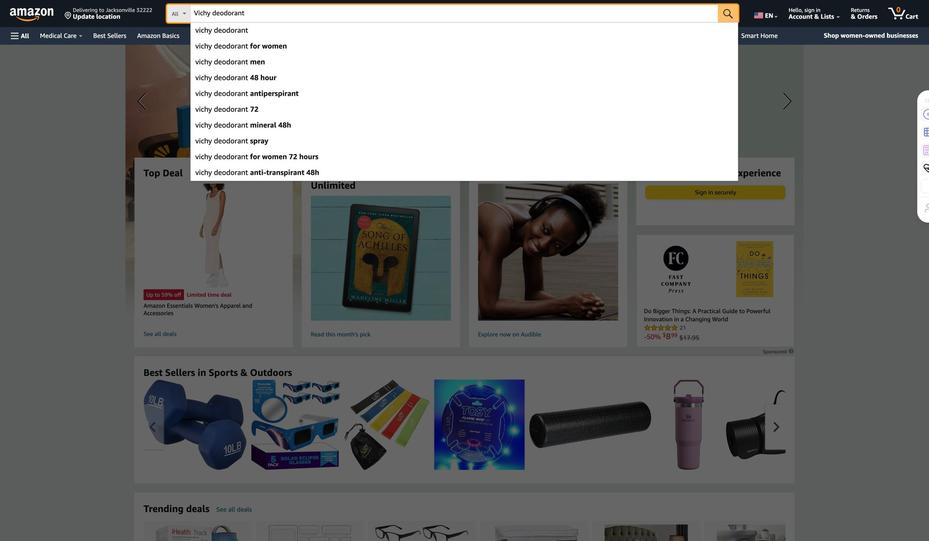 Task type: vqa. For each thing, say whether or not it's contained in the screenshot.
middle INCH)
no



Task type: locate. For each thing, give the bounding box(es) containing it.
editors' pick for march in kindle unlimited: the song of achilles by madeline miller image
[[303, 196, 459, 321]]

navigation navigation
[[0, 0, 929, 181]]

list
[[144, 380, 929, 471], [144, 522, 929, 542]]

multicolor smart lamp for kids. works with alexa. image
[[126, 45, 804, 316]]

None search field
[[167, 5, 739, 24]]

gaoye 5-pack reading glasses blue light blocking, spring hinge readers for women men anti glare filter lightweight... image
[[375, 525, 470, 542]]

0 vertical spatial list
[[144, 380, 929, 471]]

stanley iceflow stainless steel tumbler with straw, vacuum insulated water bottle for home, office or car, reusable cup... image
[[674, 380, 704, 471]]

mellanni bed sheet set image
[[605, 525, 688, 542]]

1 vertical spatial list
[[144, 522, 929, 542]]

a woman with headphones listens to audible. image
[[463, 184, 634, 321]]

None submit
[[718, 5, 739, 23]]

Search Amazon text field
[[190, 5, 718, 22]]

amazon basics easy grip workout dumbbell, neoprene coated, various sets and weights available image
[[144, 380, 247, 471]]

main content
[[0, 45, 929, 542]]

amazon image
[[10, 8, 54, 22]]



Task type: describe. For each thing, give the bounding box(es) containing it.
amazon essentials women's apparel and accessories image
[[199, 184, 228, 288]]

amazon basics high-density round foam roller for exercise, massage, muscle recovery image
[[529, 402, 652, 449]]

1 list from the top
[[144, 380, 929, 471]]

fit simplify resistance loop exercise bands with instruction guide and carry bag, set of 5 image
[[345, 380, 430, 471]]

2 list from the top
[[144, 522, 929, 542]]

saferest mattress protector college dorm room, new home, first apartment essentials - cotton, waterproof mattress cover... image
[[489, 525, 579, 542]]

ihealth track smart upper arm blood pressure monitor with wide range cuff that fits standard to large adult arms,... image
[[155, 525, 241, 542]]

none submit inside search box
[[718, 5, 739, 23]]

tosy flying ring - 12 leds, super bright, soft, auto light up, safe, waterproof, lightweight frisbee, cool birthday,... image
[[434, 380, 525, 471]]

none search field inside navigation navigation
[[167, 5, 739, 24]]

aojezor toilet paper holder stand, small bathroom storage cabint image
[[717, 525, 800, 542]]

amazon basics 1/2-inch extra thick exercise yoga mat image
[[726, 391, 848, 460]]

solar eclipse glasses approved 2024, (5 pack) ce and iso certified solar eclipse observation glasses, safe shades for... image
[[251, 380, 340, 471]]

vtopmart clear plastic drawer organizers set image
[[269, 525, 352, 542]]



